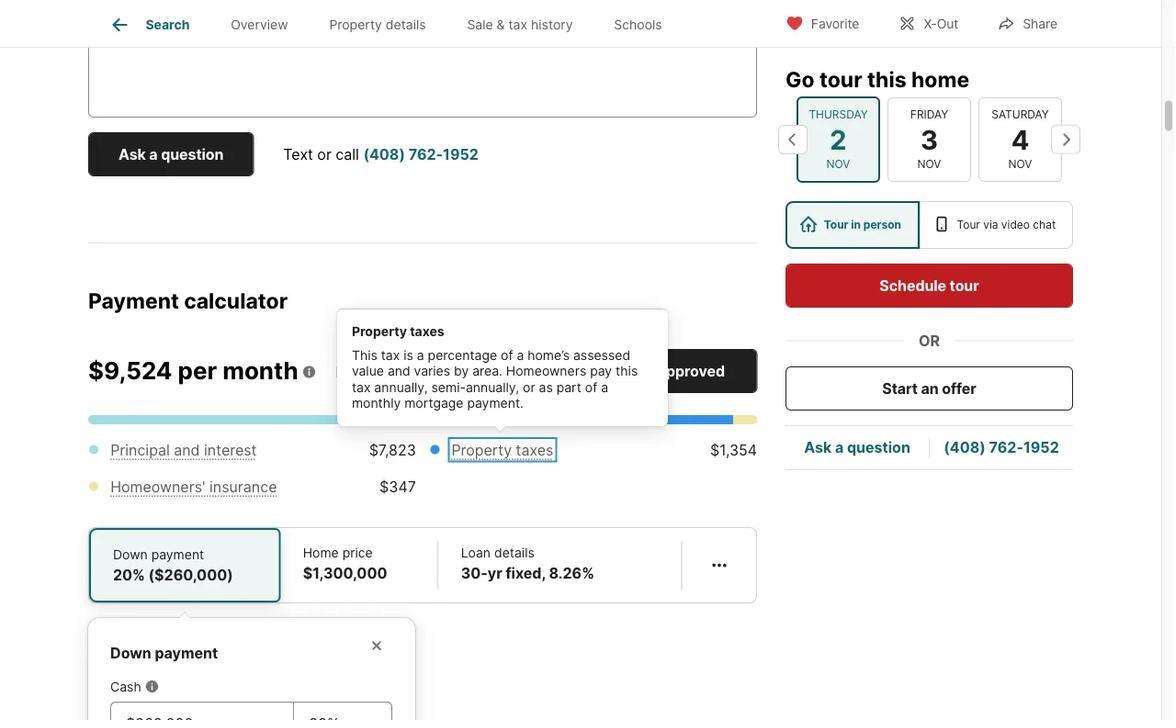 Task type: describe. For each thing, give the bounding box(es) containing it.
monthly
[[352, 396, 401, 411]]

($260,000)
[[148, 566, 233, 584]]

homeowners' insurance
[[110, 478, 277, 496]]

cash
[[110, 679, 141, 695]]

go tour this home
[[785, 66, 969, 92]]

favorite button
[[770, 4, 875, 42]]

get
[[599, 362, 624, 380]]

down for down payment 20% ($260,000)
[[113, 547, 148, 562]]

as
[[539, 379, 553, 395]]

price
[[342, 545, 373, 560]]

call
[[336, 145, 359, 163]]

0 vertical spatial of
[[501, 347, 513, 363]]

$9,524 per month
[[88, 356, 298, 385]]

homeowners
[[506, 363, 586, 379]]

person
[[863, 218, 901, 232]]

ask inside button
[[119, 145, 146, 163]]

0 horizontal spatial and
[[174, 441, 200, 459]]

1 vertical spatial (408)
[[944, 439, 986, 457]]

and inside 'property taxes this tax is a percentage of a home's assessed value and varies by area. homeowners pay this tax annually, semi-annually, or as part of a monthly mortgage payment.'
[[388, 363, 410, 379]]

nov for 4
[[1008, 158, 1032, 171]]

saturday 4 nov
[[992, 108, 1049, 171]]

overview tab
[[210, 3, 309, 47]]

tour for go
[[819, 66, 862, 92]]

question inside button
[[161, 145, 224, 163]]

tour via video chat
[[957, 218, 1056, 232]]

overview
[[231, 17, 288, 32]]

via
[[983, 218, 998, 232]]

home price $1,300,000
[[303, 545, 387, 582]]

assessed
[[573, 347, 630, 363]]

start
[[882, 379, 918, 397]]

payment.
[[467, 396, 524, 411]]

home
[[911, 66, 969, 92]]

homeowners' insurance link
[[110, 478, 277, 496]]

0 horizontal spatial 762-
[[408, 145, 443, 163]]

payment
[[88, 287, 179, 313]]

reset
[[336, 363, 377, 381]]

tour in person
[[824, 218, 901, 232]]

$1,354
[[710, 441, 757, 459]]

3
[[920, 123, 938, 155]]

8.26%
[[549, 564, 594, 582]]

$7,823
[[369, 441, 416, 459]]

4
[[1011, 123, 1029, 155]]

mortgage
[[404, 396, 464, 411]]

principal
[[110, 441, 170, 459]]

nov for 3
[[917, 158, 941, 171]]

text
[[283, 145, 313, 163]]

part
[[556, 379, 581, 395]]

or inside 'property taxes this tax is a percentage of a home's assessed value and varies by area. homeowners pay this tax annually, semi-annually, or as part of a monthly mortgage payment.'
[[523, 379, 535, 395]]

schedule tour
[[880, 277, 979, 294]]

property taxes this tax is a percentage of a home's assessed value and varies by area. homeowners pay this tax annually, semi-annually, or as part of a monthly mortgage payment.
[[352, 324, 638, 411]]

tour for tour via video chat
[[957, 218, 980, 232]]

20%
[[113, 566, 145, 584]]

1 horizontal spatial this
[[867, 66, 906, 92]]

offer
[[942, 379, 976, 397]]

2
[[830, 123, 847, 155]]

$1,300,000
[[303, 564, 387, 582]]

property for property taxes
[[451, 441, 512, 459]]

details for property details
[[386, 17, 426, 32]]

friday 3 nov
[[910, 108, 948, 171]]

taxes for property taxes this tax is a percentage of a home's assessed value and varies by area. homeowners pay this tax annually, semi-annually, or as part of a monthly mortgage payment.
[[410, 324, 444, 339]]

percentage
[[428, 347, 497, 363]]

taxes for property taxes
[[516, 441, 553, 459]]

$9,524
[[88, 356, 172, 385]]

home
[[303, 545, 339, 560]]

1 vertical spatial tax
[[381, 347, 400, 363]]

&
[[497, 17, 505, 32]]

schedule tour button
[[785, 264, 1073, 308]]

sale & tax history
[[467, 17, 573, 32]]

1 vertical spatial 1952
[[1023, 439, 1059, 457]]

value
[[352, 363, 384, 379]]

payment for down payment
[[155, 644, 218, 662]]

x-out button
[[882, 4, 974, 42]]

pay
[[590, 363, 612, 379]]

1 horizontal spatial question
[[847, 439, 910, 457]]

sale
[[467, 17, 493, 32]]

or
[[919, 332, 940, 350]]

get pre-approved button
[[566, 349, 757, 393]]

text or call (408) 762-1952
[[283, 145, 479, 163]]

1 annually, from the left
[[374, 379, 428, 395]]

share button
[[981, 4, 1073, 42]]

ask a question inside button
[[119, 145, 224, 163]]

schools tab
[[593, 3, 683, 47]]

principal and interest link
[[110, 441, 257, 459]]

list box containing tour in person
[[785, 201, 1073, 249]]

down payment 20% ($260,000)
[[113, 547, 233, 584]]

thursday
[[809, 108, 868, 121]]

this
[[352, 347, 377, 363]]

2 annually, from the left
[[466, 379, 519, 395]]

property details tab
[[309, 3, 446, 47]]

payment for down payment 20% ($260,000)
[[151, 547, 204, 562]]

interest
[[204, 441, 257, 459]]

0 vertical spatial (408)
[[363, 145, 405, 163]]

ask a question link
[[804, 439, 910, 457]]

sale & tax history tab
[[446, 3, 593, 47]]

friday
[[910, 108, 948, 121]]



Task type: vqa. For each thing, say whether or not it's contained in the screenshot.
the Principal
yes



Task type: locate. For each thing, give the bounding box(es) containing it.
an
[[921, 379, 939, 397]]

down inside down payment 20% ($260,000)
[[113, 547, 148, 562]]

0 horizontal spatial tour
[[819, 66, 862, 92]]

annually, up the payment. at the left of page
[[466, 379, 519, 395]]

tour inside button
[[950, 277, 979, 294]]

nov inside friday 3 nov
[[917, 158, 941, 171]]

start an offer
[[882, 379, 976, 397]]

0 vertical spatial down
[[113, 547, 148, 562]]

loan
[[461, 545, 491, 560]]

1 horizontal spatial 1952
[[1023, 439, 1059, 457]]

previous image
[[778, 125, 808, 154]]

1 horizontal spatial nov
[[917, 158, 941, 171]]

1 horizontal spatial annually,
[[466, 379, 519, 395]]

this left home
[[867, 66, 906, 92]]

1 vertical spatial ask a question
[[804, 439, 910, 457]]

1 horizontal spatial details
[[494, 545, 534, 560]]

0 vertical spatial tax
[[509, 17, 527, 32]]

1 vertical spatial payment
[[155, 644, 218, 662]]

1 horizontal spatial (408)
[[944, 439, 986, 457]]

1 vertical spatial of
[[585, 379, 597, 395]]

None text field
[[126, 713, 279, 720], [309, 713, 377, 720], [126, 713, 279, 720], [309, 713, 377, 720]]

1 horizontal spatial and
[[388, 363, 410, 379]]

0 vertical spatial and
[[388, 363, 410, 379]]

1 vertical spatial (408) 762-1952 link
[[944, 439, 1059, 457]]

0 horizontal spatial ask a question
[[119, 145, 224, 163]]

2 horizontal spatial tax
[[509, 17, 527, 32]]

0 horizontal spatial tax
[[352, 379, 371, 395]]

this right pay
[[616, 363, 638, 379]]

and up homeowners' insurance link
[[174, 441, 200, 459]]

$347
[[379, 478, 416, 496]]

tour via video chat option
[[919, 201, 1073, 249]]

calculator
[[184, 287, 288, 313]]

semi-
[[431, 379, 466, 395]]

month
[[222, 356, 298, 385]]

payment up ($260,000)
[[151, 547, 204, 562]]

tour left in
[[824, 218, 848, 232]]

0 horizontal spatial (408)
[[363, 145, 405, 163]]

annually, up monthly
[[374, 379, 428, 395]]

x-out
[[924, 16, 958, 32]]

favorite
[[811, 16, 859, 32]]

nov for 2
[[826, 158, 850, 171]]

nov inside thursday 2 nov
[[826, 158, 850, 171]]

2 nov from the left
[[917, 158, 941, 171]]

1 vertical spatial 762-
[[989, 439, 1023, 457]]

details for loan details 30-yr fixed, 8.26%
[[494, 545, 534, 560]]

1 horizontal spatial or
[[523, 379, 535, 395]]

and
[[388, 363, 410, 379], [174, 441, 200, 459]]

0 horizontal spatial nov
[[826, 158, 850, 171]]

down payment
[[110, 644, 218, 662]]

insurance
[[210, 478, 277, 496]]

nov inside saturday 4 nov
[[1008, 158, 1032, 171]]

details up fixed,
[[494, 545, 534, 560]]

0 horizontal spatial (408) 762-1952 link
[[363, 145, 479, 163]]

0 horizontal spatial details
[[386, 17, 426, 32]]

ask a question button
[[88, 132, 254, 176]]

1 vertical spatial taxes
[[516, 441, 553, 459]]

0 vertical spatial (408) 762-1952 link
[[363, 145, 479, 163]]

schools
[[614, 17, 662, 32]]

0 horizontal spatial taxes
[[410, 324, 444, 339]]

1 horizontal spatial tax
[[381, 347, 400, 363]]

down payment tooltip
[[88, 604, 757, 720]]

thursday 2 nov
[[809, 108, 868, 171]]

30-
[[461, 564, 488, 582]]

0 horizontal spatial or
[[317, 145, 332, 163]]

or left call
[[317, 145, 332, 163]]

property inside 'property taxes this tax is a percentage of a home's assessed value and varies by area. homeowners pay this tax annually, semi-annually, or as part of a monthly mortgage payment.'
[[352, 324, 407, 339]]

0 vertical spatial ask a question
[[119, 145, 224, 163]]

per
[[178, 356, 217, 385]]

1 vertical spatial or
[[523, 379, 535, 395]]

property taxes
[[451, 441, 553, 459]]

1 vertical spatial ask
[[804, 439, 832, 457]]

details inside 'loan details 30-yr fixed, 8.26%'
[[494, 545, 534, 560]]

property details
[[329, 17, 426, 32]]

payment calculator
[[88, 287, 288, 313]]

0 vertical spatial question
[[161, 145, 224, 163]]

property for property taxes this tax is a percentage of a home's assessed value and varies by area. homeowners pay this tax annually, semi-annually, or as part of a monthly mortgage payment.
[[352, 324, 407, 339]]

tour up thursday
[[819, 66, 862, 92]]

tax down "value"
[[352, 379, 371, 395]]

approved
[[658, 362, 725, 380]]

down up "20%"
[[113, 547, 148, 562]]

taxes down the payment. at the left of page
[[516, 441, 553, 459]]

(408) 762-1952 link down offer
[[944, 439, 1059, 457]]

is
[[404, 347, 413, 363]]

tour for schedule
[[950, 277, 979, 294]]

2 vertical spatial tax
[[352, 379, 371, 395]]

Write a message... text field
[[104, 11, 741, 77]]

ask
[[119, 145, 146, 163], [804, 439, 832, 457]]

762-
[[408, 145, 443, 163], [989, 439, 1023, 457]]

0 vertical spatial property
[[329, 17, 382, 32]]

of down pay
[[585, 379, 597, 395]]

details inside tab
[[386, 17, 426, 32]]

next image
[[1051, 125, 1080, 154]]

go
[[785, 66, 815, 92]]

homeowners'
[[110, 478, 205, 496]]

payment inside tooltip
[[155, 644, 218, 662]]

1 vertical spatial tour
[[950, 277, 979, 294]]

1 nov from the left
[[826, 158, 850, 171]]

1 horizontal spatial ask
[[804, 439, 832, 457]]

tax inside tab
[[509, 17, 527, 32]]

0 horizontal spatial question
[[161, 145, 224, 163]]

varies
[[414, 363, 450, 379]]

tour
[[819, 66, 862, 92], [950, 277, 979, 294]]

and down is
[[388, 363, 410, 379]]

taxes inside 'property taxes this tax is a percentage of a home's assessed value and varies by area. homeowners pay this tax annually, semi-annually, or as part of a monthly mortgage payment.'
[[410, 324, 444, 339]]

details
[[386, 17, 426, 32], [494, 545, 534, 560]]

tax right &
[[509, 17, 527, 32]]

1 horizontal spatial taxes
[[516, 441, 553, 459]]

3 nov from the left
[[1008, 158, 1032, 171]]

taxes up is
[[410, 324, 444, 339]]

payment down ($260,000)
[[155, 644, 218, 662]]

principal and interest
[[110, 441, 257, 459]]

(408) 762-1952 link right call
[[363, 145, 479, 163]]

0 vertical spatial ask
[[119, 145, 146, 163]]

1 horizontal spatial ask a question
[[804, 439, 910, 457]]

1 tour from the left
[[824, 218, 848, 232]]

tab list containing search
[[88, 0, 697, 47]]

0 horizontal spatial ask
[[119, 145, 146, 163]]

2 horizontal spatial nov
[[1008, 158, 1032, 171]]

tax
[[509, 17, 527, 32], [381, 347, 400, 363], [352, 379, 371, 395]]

0 horizontal spatial tour
[[824, 218, 848, 232]]

(408) 762-1952
[[944, 439, 1059, 457]]

area.
[[472, 363, 502, 379]]

history
[[531, 17, 573, 32]]

taxes
[[410, 324, 444, 339], [516, 441, 553, 459]]

(408) down offer
[[944, 439, 986, 457]]

of up area.
[[501, 347, 513, 363]]

pre-
[[627, 362, 658, 380]]

0 vertical spatial or
[[317, 145, 332, 163]]

list box
[[785, 201, 1073, 249]]

property for property details
[[329, 17, 382, 32]]

a inside button
[[149, 145, 158, 163]]

nov down the 4
[[1008, 158, 1032, 171]]

0 vertical spatial 1952
[[443, 145, 479, 163]]

1 vertical spatial and
[[174, 441, 200, 459]]

chat
[[1033, 218, 1056, 232]]

1 vertical spatial this
[[616, 363, 638, 379]]

saturday
[[992, 108, 1049, 121]]

by
[[454, 363, 469, 379]]

None button
[[797, 96, 880, 183], [887, 97, 971, 182], [978, 97, 1062, 182], [797, 96, 880, 183], [887, 97, 971, 182], [978, 97, 1062, 182]]

1 vertical spatial down
[[110, 644, 151, 662]]

or left as
[[523, 379, 535, 395]]

property inside tab
[[329, 17, 382, 32]]

1 horizontal spatial 762-
[[989, 439, 1023, 457]]

start an offer button
[[785, 367, 1073, 411]]

down up cash in the bottom left of the page
[[110, 644, 151, 662]]

0 vertical spatial 762-
[[408, 145, 443, 163]]

down for down payment
[[110, 644, 151, 662]]

0 horizontal spatial annually,
[[374, 379, 428, 395]]

get pre-approved
[[599, 362, 725, 380]]

x-
[[924, 16, 937, 32]]

search link
[[109, 14, 190, 36]]

tab list
[[88, 0, 697, 47]]

1 horizontal spatial (408) 762-1952 link
[[944, 439, 1059, 457]]

payment
[[151, 547, 204, 562], [155, 644, 218, 662]]

tour left via
[[957, 218, 980, 232]]

0 vertical spatial details
[[386, 17, 426, 32]]

fixed,
[[506, 564, 546, 582]]

tax left is
[[381, 347, 400, 363]]

0 vertical spatial taxes
[[410, 324, 444, 339]]

0 vertical spatial payment
[[151, 547, 204, 562]]

yr
[[488, 564, 502, 582]]

tour in person option
[[785, 201, 919, 249]]

details left sale
[[386, 17, 426, 32]]

nov down 2
[[826, 158, 850, 171]]

1 vertical spatial property
[[352, 324, 407, 339]]

property
[[329, 17, 382, 32], [352, 324, 407, 339], [451, 441, 512, 459]]

0 vertical spatial tour
[[819, 66, 862, 92]]

1 horizontal spatial of
[[585, 379, 597, 395]]

tour right schedule
[[950, 277, 979, 294]]

(408) 762-1952 link
[[363, 145, 479, 163], [944, 439, 1059, 457]]

nov down 3
[[917, 158, 941, 171]]

0 vertical spatial this
[[867, 66, 906, 92]]

(408) right call
[[363, 145, 405, 163]]

or
[[317, 145, 332, 163], [523, 379, 535, 395]]

tour for tour in person
[[824, 218, 848, 232]]

in
[[851, 218, 861, 232]]

1 horizontal spatial tour
[[957, 218, 980, 232]]

1952
[[443, 145, 479, 163], [1023, 439, 1059, 457]]

0 horizontal spatial of
[[501, 347, 513, 363]]

home's
[[528, 347, 570, 363]]

down inside tooltip
[[110, 644, 151, 662]]

schedule
[[880, 277, 946, 294]]

ask a question
[[119, 145, 224, 163], [804, 439, 910, 457]]

question
[[161, 145, 224, 163], [847, 439, 910, 457]]

payment inside down payment 20% ($260,000)
[[151, 547, 204, 562]]

1 vertical spatial question
[[847, 439, 910, 457]]

this
[[867, 66, 906, 92], [616, 363, 638, 379]]

0 horizontal spatial 1952
[[443, 145, 479, 163]]

2 tour from the left
[[957, 218, 980, 232]]

loan details 30-yr fixed, 8.26%
[[461, 545, 594, 582]]

a
[[149, 145, 158, 163], [417, 347, 424, 363], [517, 347, 524, 363], [601, 379, 608, 395], [835, 439, 844, 457]]

1 vertical spatial details
[[494, 545, 534, 560]]

share
[[1023, 16, 1057, 32]]

video
[[1001, 218, 1030, 232]]

0 horizontal spatial this
[[616, 363, 638, 379]]

1 horizontal spatial tour
[[950, 277, 979, 294]]

reset button
[[335, 356, 377, 389]]

this inside 'property taxes this tax is a percentage of a home's assessed value and varies by area. homeowners pay this tax annually, semi-annually, or as part of a monthly mortgage payment.'
[[616, 363, 638, 379]]

2 vertical spatial property
[[451, 441, 512, 459]]



